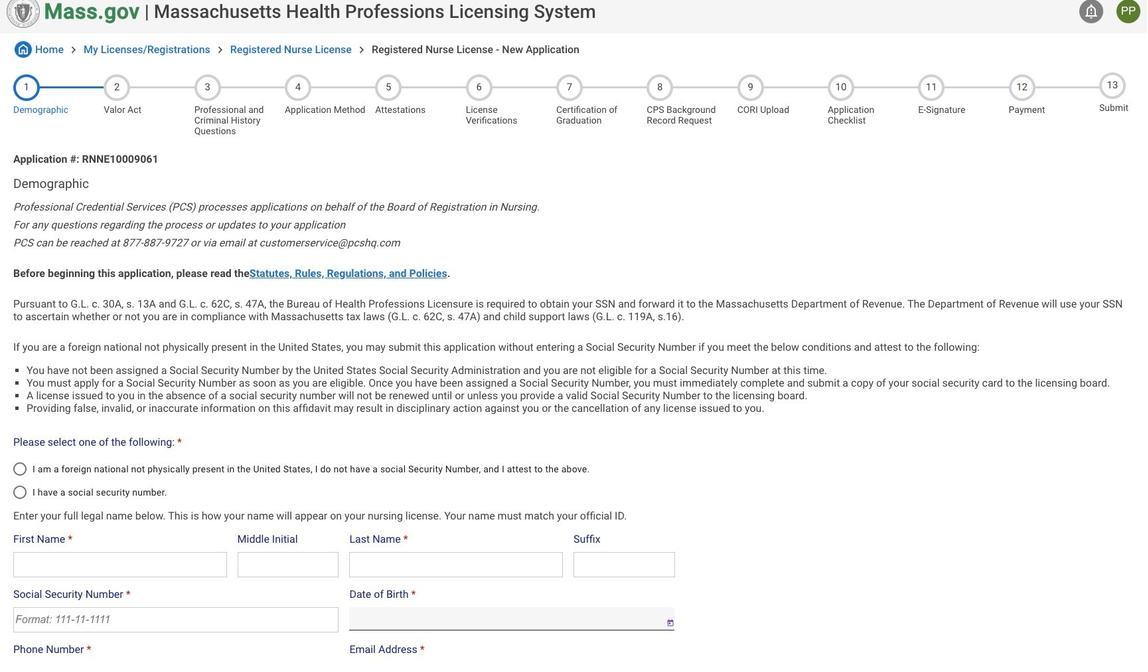 Task type: describe. For each thing, give the bounding box(es) containing it.
massachusetts state seal image
[[7, 0, 40, 28]]



Task type: locate. For each thing, give the bounding box(es) containing it.
no color image
[[15, 41, 32, 58]]

option group
[[6, 453, 682, 508]]

no color image
[[1084, 3, 1100, 19], [67, 43, 80, 56], [214, 43, 227, 56], [355, 43, 369, 56]]

1 vertical spatial heading
[[13, 176, 1135, 191]]

0 vertical spatial heading
[[154, 0, 596, 22]]

Format: 111-11-1111 text field
[[13, 607, 339, 632]]

None field
[[350, 607, 657, 630]]

heading
[[154, 0, 596, 22], [13, 176, 1135, 191]]

None text field
[[13, 552, 227, 577], [350, 552, 563, 577], [574, 552, 675, 577], [13, 552, 227, 577], [350, 552, 563, 577], [574, 552, 675, 577]]

None text field
[[238, 552, 339, 577]]



